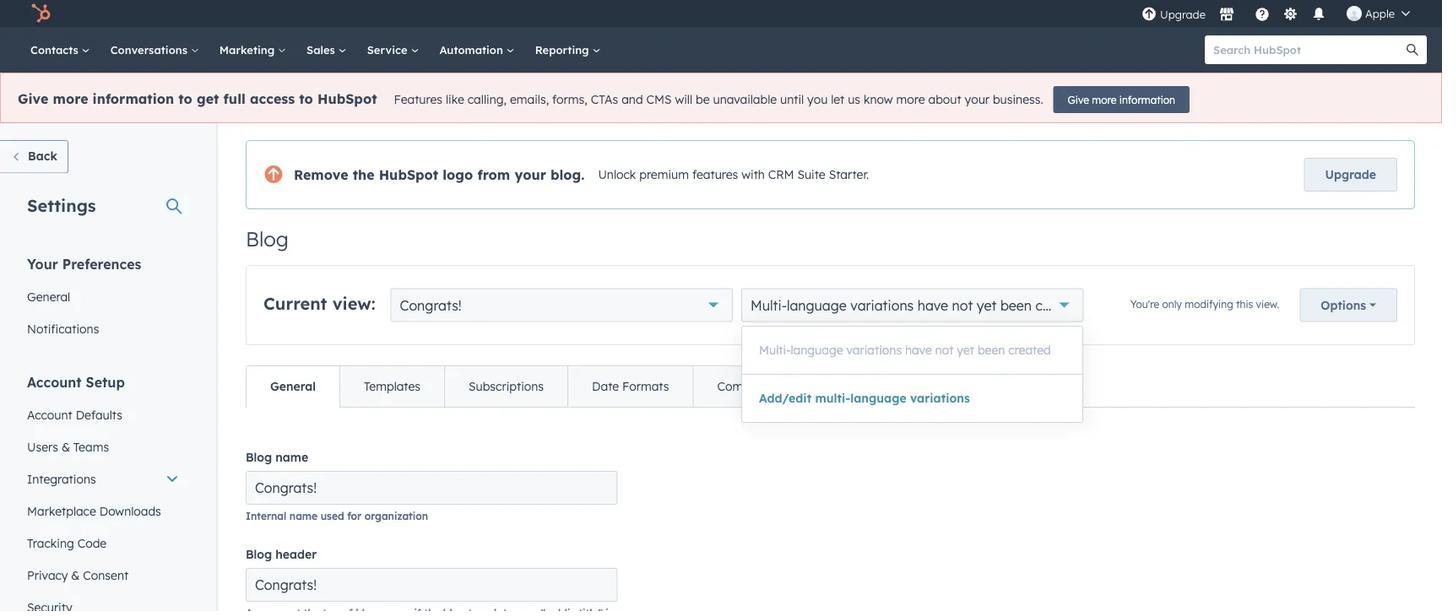 Task type: vqa. For each thing, say whether or not it's contained in the screenshot.
rightmost HubSpot
yes



Task type: locate. For each thing, give the bounding box(es) containing it.
1 vertical spatial created
[[1009, 343, 1051, 358]]

navigation containing general
[[246, 366, 1048, 408]]

integrations
[[27, 472, 96, 487]]

1 horizontal spatial upgrade
[[1326, 167, 1377, 182]]

& right "users" on the left bottom of page
[[62, 440, 70, 454]]

blog for blog
[[246, 226, 289, 252]]

access
[[250, 91, 295, 107]]

0 horizontal spatial your
[[515, 166, 546, 183]]

0 vertical spatial general
[[27, 289, 70, 304]]

you're only modifying this view.
[[1131, 298, 1280, 311]]

& right privacy
[[71, 568, 80, 583]]

blog up current
[[246, 226, 289, 252]]

options
[[1321, 298, 1367, 313]]

not inside popup button
[[952, 297, 973, 314]]

multi-language variations have not yet been created inside button
[[759, 343, 1051, 358]]

tracking
[[27, 536, 74, 551]]

1 vertical spatial general
[[270, 379, 316, 394]]

notifications link
[[17, 313, 189, 345]]

1 vertical spatial multi-
[[759, 343, 791, 358]]

variations up multi-language variations have not yet been created button
[[851, 297, 914, 314]]

will
[[675, 92, 693, 107]]

0 horizontal spatial upgrade
[[1161, 8, 1206, 22]]

0 vertical spatial blog
[[246, 226, 289, 252]]

give more information link
[[1054, 86, 1190, 113]]

1 horizontal spatial your
[[965, 92, 990, 107]]

Blog name text field
[[246, 471, 618, 505]]

blog for blog header
[[246, 547, 272, 562]]

more
[[53, 91, 88, 107], [897, 92, 925, 107], [1092, 93, 1117, 106]]

1 vertical spatial have
[[905, 343, 932, 358]]

privacy & consent
[[27, 568, 129, 583]]

contacts link
[[20, 27, 100, 73]]

2 vertical spatial blog
[[246, 547, 272, 562]]

0 horizontal spatial more
[[53, 91, 88, 107]]

reporting
[[535, 43, 593, 57]]

1 horizontal spatial give
[[1068, 93, 1090, 106]]

2 vertical spatial language
[[851, 391, 907, 406]]

hubspot down the sales 'link'
[[318, 91, 377, 107]]

1 horizontal spatial hubspot
[[379, 166, 439, 183]]

0 horizontal spatial to
[[179, 91, 192, 107]]

name up the internal
[[276, 450, 308, 465]]

1 horizontal spatial yet
[[977, 297, 997, 314]]

internal
[[246, 510, 287, 522]]

users & teams link
[[17, 431, 189, 463]]

information for give more information
[[1120, 93, 1176, 106]]

amp
[[998, 379, 1023, 394]]

features like calling, emails, forms, ctas and cms will be unavailable until you let us know more about your business.
[[394, 92, 1044, 107]]

multi-language variations have not yet been created up sharing
[[759, 343, 1051, 358]]

1 horizontal spatial general
[[270, 379, 316, 394]]

privacy
[[27, 568, 68, 583]]

created inside button
[[1009, 343, 1051, 358]]

multi-language variations have not yet been created
[[751, 297, 1085, 314], [759, 343, 1051, 358]]

0 vertical spatial not
[[952, 297, 973, 314]]

3 blog from the top
[[246, 547, 272, 562]]

2 blog from the top
[[246, 450, 272, 465]]

for
[[347, 510, 362, 522]]

to left get
[[179, 91, 192, 107]]

header
[[276, 547, 317, 562]]

1 vertical spatial been
[[978, 343, 1005, 358]]

1 account from the top
[[27, 374, 82, 391]]

1 vertical spatial name
[[290, 510, 318, 522]]

0 vertical spatial been
[[1001, 297, 1032, 314]]

features
[[693, 167, 739, 182]]

0 horizontal spatial information
[[93, 91, 174, 107]]

have inside popup button
[[918, 297, 949, 314]]

menu
[[1140, 0, 1422, 27]]

general down your at the top left of page
[[27, 289, 70, 304]]

0 horizontal spatial general
[[27, 289, 70, 304]]

& inside privacy & consent link
[[71, 568, 80, 583]]

emails,
[[510, 92, 549, 107]]

give right business.
[[1068, 93, 1090, 106]]

teams
[[73, 440, 109, 454]]

have
[[918, 297, 949, 314], [905, 343, 932, 358]]

0 horizontal spatial hubspot
[[318, 91, 377, 107]]

unavailable
[[713, 92, 777, 107]]

notifications button
[[1305, 0, 1334, 27]]

consent
[[83, 568, 129, 583]]

0 vertical spatial language
[[787, 297, 847, 314]]

blog name
[[246, 450, 308, 465]]

blog left header
[[246, 547, 272, 562]]

variations down multi-language variations have not yet been created button
[[911, 391, 970, 406]]

general up the blog name at the bottom left of page
[[270, 379, 316, 394]]

hubspot link
[[20, 3, 63, 24]]

unlock
[[598, 167, 636, 182]]

information for give more information to get full access to hubspot
[[93, 91, 174, 107]]

general inside general link
[[27, 289, 70, 304]]

variations up social sharing
[[847, 343, 902, 358]]

not down multi-language variations have not yet been created popup button
[[936, 343, 954, 358]]

1 horizontal spatial to
[[299, 91, 313, 107]]

1 blog from the top
[[246, 226, 289, 252]]

give down contacts
[[18, 91, 49, 107]]

information
[[93, 91, 174, 107], [1120, 93, 1176, 106]]

account up "users" on the left bottom of page
[[27, 408, 72, 422]]

0 vertical spatial have
[[918, 297, 949, 314]]

1 horizontal spatial &
[[71, 568, 80, 583]]

current view:
[[264, 293, 376, 314]]

0 vertical spatial name
[[276, 450, 308, 465]]

1 vertical spatial multi-language variations have not yet been created
[[759, 343, 1051, 358]]

settings link
[[1281, 5, 1302, 22]]

yet up google at the right of the page
[[957, 343, 975, 358]]

have down multi-language variations have not yet been created popup button
[[905, 343, 932, 358]]

variations inside popup button
[[851, 297, 914, 314]]

yet inside button
[[957, 343, 975, 358]]

1 to from the left
[[179, 91, 192, 107]]

add/edit multi-language variations button
[[759, 389, 970, 409]]

& inside users & teams link
[[62, 440, 70, 454]]

been up "amp"
[[1001, 297, 1032, 314]]

only
[[1163, 298, 1182, 311]]

blog
[[246, 226, 289, 252], [246, 450, 272, 465], [246, 547, 272, 562]]

your right about
[[965, 92, 990, 107]]

us
[[848, 92, 861, 107]]

0 vertical spatial yet
[[977, 297, 997, 314]]

upgrade
[[1161, 8, 1206, 22], [1326, 167, 1377, 182]]

1 vertical spatial your
[[515, 166, 546, 183]]

0 vertical spatial variations
[[851, 297, 914, 314]]

account up account defaults
[[27, 374, 82, 391]]

language inside popup button
[[787, 297, 847, 314]]

let
[[831, 92, 845, 107]]

subscriptions button
[[444, 367, 568, 407]]

reporting link
[[525, 27, 611, 73]]

to right access
[[299, 91, 313, 107]]

conversations link
[[100, 27, 209, 73]]

your right from
[[515, 166, 546, 183]]

1 vertical spatial account
[[27, 408, 72, 422]]

1 vertical spatial language
[[791, 343, 843, 358]]

blog for blog name
[[246, 450, 272, 465]]

general inside button
[[270, 379, 316, 394]]

0 horizontal spatial give
[[18, 91, 49, 107]]

marketing
[[219, 43, 278, 57]]

1 vertical spatial hubspot
[[379, 166, 439, 183]]

business.
[[993, 92, 1044, 107]]

been up "google amp"
[[978, 343, 1005, 358]]

variations inside button
[[847, 343, 902, 358]]

0 vertical spatial &
[[62, 440, 70, 454]]

1 vertical spatial &
[[71, 568, 80, 583]]

multi-
[[815, 391, 851, 406]]

name left used
[[290, 510, 318, 522]]

have up multi-language variations have not yet been created button
[[918, 297, 949, 314]]

0 vertical spatial multi-
[[751, 297, 787, 314]]

language inside button
[[791, 343, 843, 358]]

date formats button
[[568, 367, 693, 407]]

this
[[1237, 298, 1254, 311]]

2 to from the left
[[299, 91, 313, 107]]

0 horizontal spatial &
[[62, 440, 70, 454]]

0 vertical spatial hubspot
[[318, 91, 377, 107]]

0 horizontal spatial yet
[[957, 343, 975, 358]]

account setup element
[[17, 373, 189, 612]]

add/edit multi-language variations
[[759, 391, 970, 406]]

until
[[780, 92, 804, 107]]

conversations
[[110, 43, 191, 57]]

navigation
[[246, 366, 1048, 408]]

2 horizontal spatial more
[[1092, 93, 1117, 106]]

with
[[742, 167, 765, 182]]

0 vertical spatial account
[[27, 374, 82, 391]]

code
[[77, 536, 107, 551]]

starter.
[[829, 167, 869, 182]]

help button
[[1248, 0, 1277, 27]]

1 horizontal spatial information
[[1120, 93, 1176, 106]]

1 vertical spatial variations
[[847, 343, 902, 358]]

crm
[[769, 167, 794, 182]]

1 vertical spatial yet
[[957, 343, 975, 358]]

not up multi-language variations have not yet been created button
[[952, 297, 973, 314]]

1 vertical spatial blog
[[246, 450, 272, 465]]

Blog header text field
[[246, 568, 618, 602]]

more inside give more information link
[[1092, 93, 1117, 106]]

multi- inside popup button
[[751, 297, 787, 314]]

multi-
[[751, 297, 787, 314], [759, 343, 791, 358]]

language
[[787, 297, 847, 314], [791, 343, 843, 358], [851, 391, 907, 406]]

1 vertical spatial not
[[936, 343, 954, 358]]

marketplace
[[27, 504, 96, 519]]

variations
[[851, 297, 914, 314], [847, 343, 902, 358], [911, 391, 970, 406]]

blog up the internal
[[246, 450, 272, 465]]

search image
[[1407, 44, 1419, 56]]

settings image
[[1283, 7, 1299, 22]]

multi-language variations have not yet been created up multi-language variations have not yet been created button
[[751, 297, 1085, 314]]

current
[[264, 293, 327, 314]]

general link
[[17, 281, 189, 313]]

from
[[478, 166, 510, 183]]

more for give more information to get full access to hubspot
[[53, 91, 88, 107]]

name
[[276, 450, 308, 465], [290, 510, 318, 522]]

account
[[27, 374, 82, 391], [27, 408, 72, 422]]

2 vertical spatial variations
[[911, 391, 970, 406]]

downloads
[[99, 504, 161, 519]]

multi-language variations have not yet been created inside popup button
[[751, 297, 1085, 314]]

0 vertical spatial upgrade
[[1161, 8, 1206, 22]]

2 account from the top
[[27, 408, 72, 422]]

yet up "google amp"
[[977, 297, 997, 314]]

&
[[62, 440, 70, 454], [71, 568, 80, 583]]

account for account setup
[[27, 374, 82, 391]]

hubspot right the at the top of page
[[379, 166, 439, 183]]

0 vertical spatial multi-language variations have not yet been created
[[751, 297, 1085, 314]]

suite
[[798, 167, 826, 182]]

general
[[27, 289, 70, 304], [270, 379, 316, 394]]

templates button
[[340, 367, 444, 407]]

settings
[[27, 195, 96, 216]]

0 vertical spatial created
[[1036, 297, 1085, 314]]

1 horizontal spatial more
[[897, 92, 925, 107]]

account setup
[[27, 374, 125, 391]]

not inside button
[[936, 343, 954, 358]]

unlock premium features with crm suite starter.
[[598, 167, 869, 182]]

social
[[826, 379, 860, 394]]



Task type: describe. For each thing, give the bounding box(es) containing it.
marketplaces button
[[1210, 0, 1245, 27]]

blog.
[[551, 166, 585, 183]]

tracking code
[[27, 536, 107, 551]]

be
[[696, 92, 710, 107]]

you
[[808, 92, 828, 107]]

modifying
[[1185, 298, 1234, 311]]

general button
[[247, 367, 340, 407]]

& for privacy
[[71, 568, 80, 583]]

privacy & consent link
[[17, 560, 189, 592]]

remove
[[294, 166, 348, 183]]

help image
[[1255, 8, 1270, 23]]

name for internal
[[290, 510, 318, 522]]

upgrade image
[[1142, 7, 1157, 22]]

the
[[353, 166, 375, 183]]

calling,
[[468, 92, 507, 107]]

yet inside popup button
[[977, 297, 997, 314]]

language inside button
[[851, 391, 907, 406]]

congrats!
[[400, 297, 462, 314]]

forms,
[[553, 92, 588, 107]]

you're
[[1131, 298, 1160, 311]]

social sharing
[[826, 379, 906, 394]]

add/edit
[[759, 391, 812, 406]]

get
[[197, 91, 219, 107]]

and
[[622, 92, 643, 107]]

back
[[28, 149, 57, 163]]

multi-language variations have not yet been created button
[[742, 334, 1083, 367]]

0 vertical spatial your
[[965, 92, 990, 107]]

give for give more information to get full access to hubspot
[[18, 91, 49, 107]]

blog header
[[246, 547, 317, 562]]

ctas
[[591, 92, 618, 107]]

upgrade inside menu
[[1161, 8, 1206, 22]]

notifications image
[[1312, 8, 1327, 23]]

service link
[[357, 27, 429, 73]]

your preferences
[[27, 256, 141, 272]]

have inside button
[[905, 343, 932, 358]]

created inside popup button
[[1036, 297, 1085, 314]]

google amp
[[954, 379, 1023, 394]]

name for blog
[[276, 450, 308, 465]]

users
[[27, 440, 58, 454]]

date
[[592, 379, 619, 394]]

apple
[[1366, 6, 1395, 20]]

bob builder image
[[1347, 6, 1362, 21]]

give more information to get full access to hubspot
[[18, 91, 377, 107]]

premium
[[640, 167, 689, 182]]

contacts
[[30, 43, 82, 57]]

organization
[[365, 510, 428, 522]]

apple button
[[1337, 0, 1421, 27]]

variations inside button
[[911, 391, 970, 406]]

options button
[[1300, 288, 1398, 322]]

sales link
[[297, 27, 357, 73]]

account for account defaults
[[27, 408, 72, 422]]

Search HubSpot search field
[[1205, 35, 1412, 64]]

comments
[[718, 379, 778, 394]]

internal name used for organization
[[246, 510, 428, 522]]

setup
[[86, 374, 125, 391]]

give more information
[[1068, 93, 1176, 106]]

view.
[[1257, 298, 1280, 311]]

automation
[[440, 43, 507, 57]]

& for users
[[62, 440, 70, 454]]

like
[[446, 92, 464, 107]]

1 vertical spatial upgrade
[[1326, 167, 1377, 182]]

more for give more information
[[1092, 93, 1117, 106]]

cms
[[647, 92, 672, 107]]

hubspot image
[[30, 3, 51, 24]]

multi-language variations have not yet been created button
[[742, 288, 1085, 322]]

your preferences element
[[17, 255, 189, 345]]

menu containing apple
[[1140, 0, 1422, 27]]

google amp button
[[930, 367, 1047, 407]]

users & teams
[[27, 440, 109, 454]]

integrations button
[[17, 463, 189, 495]]

give for give more information
[[1068, 93, 1090, 106]]

search button
[[1399, 35, 1427, 64]]

remove the hubspot logo from your blog.
[[294, 166, 585, 183]]

general for the general button
[[270, 379, 316, 394]]

formats
[[623, 379, 669, 394]]

been inside popup button
[[1001, 297, 1032, 314]]

subscriptions
[[469, 379, 544, 394]]

automation link
[[429, 27, 525, 73]]

marketplaces image
[[1220, 8, 1235, 23]]

notifications
[[27, 321, 99, 336]]

general for general link
[[27, 289, 70, 304]]

google
[[954, 379, 994, 394]]

templates
[[364, 379, 421, 394]]

full
[[223, 91, 246, 107]]

upgrade link
[[1305, 158, 1398, 192]]

used
[[321, 510, 344, 522]]

service
[[367, 43, 411, 57]]

account defaults
[[27, 408, 122, 422]]

tracking code link
[[17, 527, 189, 560]]

been inside button
[[978, 343, 1005, 358]]

multi- inside button
[[759, 343, 791, 358]]

congrats! button
[[391, 288, 733, 322]]

view:
[[332, 293, 376, 314]]

comments button
[[693, 367, 802, 407]]



